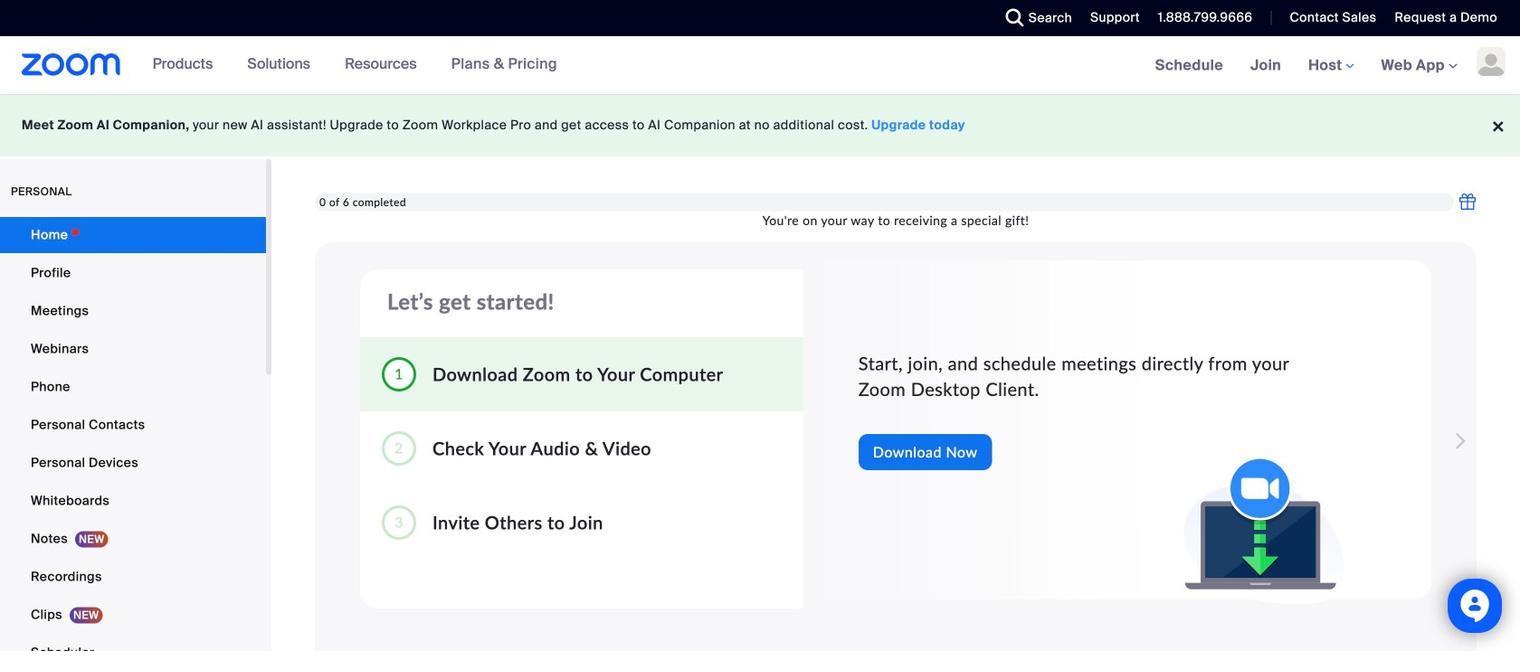 Task type: describe. For each thing, give the bounding box(es) containing it.
personal menu menu
[[0, 217, 266, 652]]

profile picture image
[[1477, 47, 1506, 76]]



Task type: locate. For each thing, give the bounding box(es) containing it.
banner
[[0, 36, 1520, 95]]

footer
[[0, 94, 1520, 157]]

product information navigation
[[139, 36, 571, 94]]

meetings navigation
[[1142, 36, 1520, 95]]

zoom logo image
[[22, 53, 121, 76]]

next image
[[1445, 423, 1470, 460]]



Task type: vqa. For each thing, say whether or not it's contained in the screenshot.
Upgrade inside the button
no



